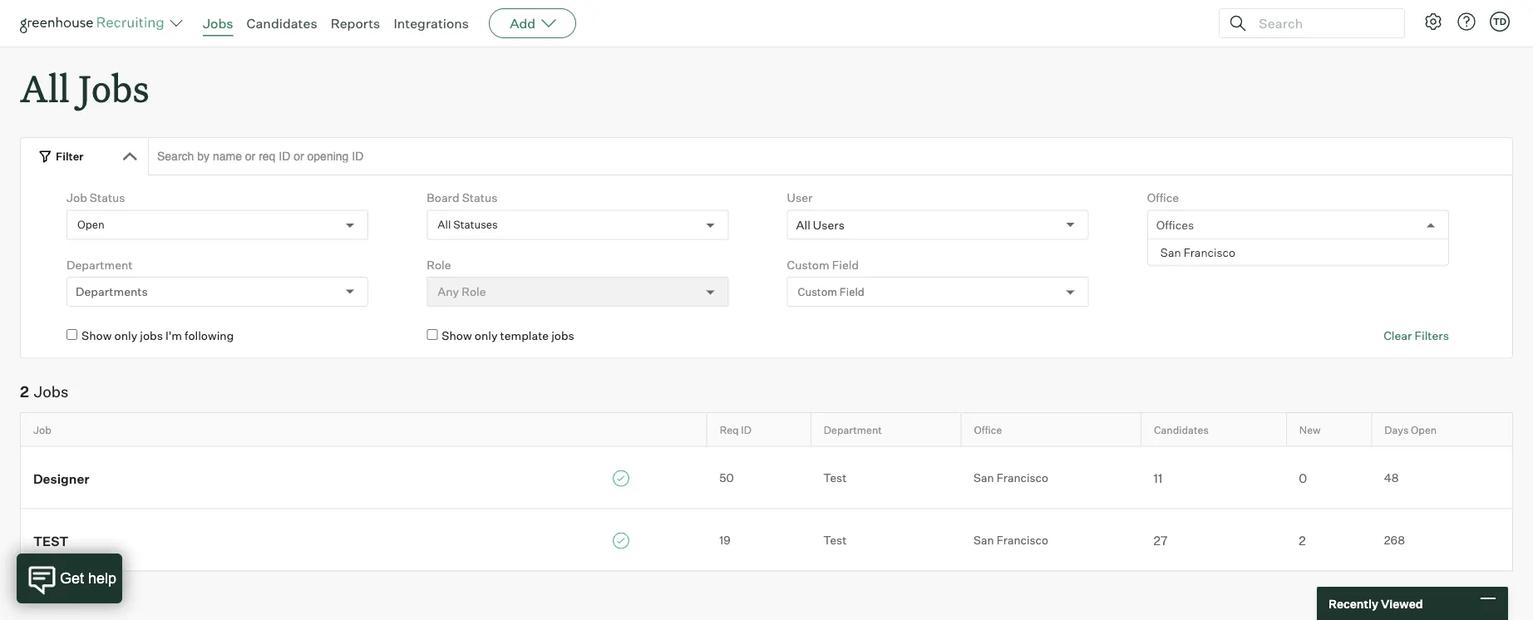 Task type: describe. For each thing, give the bounding box(es) containing it.
days open
[[1385, 423, 1437, 436]]

1 horizontal spatial department
[[824, 423, 882, 436]]

0 vertical spatial department
[[67, 258, 133, 272]]

viewed
[[1381, 597, 1423, 611]]

0 horizontal spatial candidates
[[247, 15, 317, 32]]

recently
[[1329, 597, 1379, 611]]

all for all jobs
[[20, 63, 70, 112]]

all for all statuses
[[438, 218, 451, 232]]

2 jobs
[[20, 383, 68, 401]]

job status
[[67, 191, 125, 205]]

td
[[1494, 16, 1507, 27]]

id
[[741, 423, 752, 436]]

1 vertical spatial custom field
[[798, 285, 865, 299]]

1 vertical spatial candidates
[[1154, 423, 1209, 436]]

27 link
[[1141, 531, 1287, 549]]

filter
[[56, 149, 84, 163]]

req
[[720, 423, 739, 436]]

19
[[720, 534, 731, 548]]

role
[[427, 258, 451, 272]]

designer link
[[21, 469, 707, 487]]

0 vertical spatial custom
[[787, 258, 830, 272]]

candidates link
[[247, 15, 317, 32]]

san for test
[[974, 534, 994, 548]]

san francisco option
[[1148, 240, 1449, 265]]

greenhouse recruiting image
[[20, 13, 170, 33]]

11
[[1154, 471, 1163, 486]]

job for job status
[[67, 191, 87, 205]]

template
[[500, 329, 549, 343]]

0 link
[[1287, 469, 1372, 487]]

268
[[1385, 534, 1405, 548]]

recently viewed
[[1329, 597, 1423, 611]]

27
[[1154, 533, 1168, 548]]

test
[[33, 533, 68, 549]]

all statuses
[[438, 218, 498, 232]]

only for jobs
[[114, 329, 137, 343]]

2 link
[[1287, 531, 1372, 549]]

all users option
[[796, 218, 845, 232]]

show only template jobs
[[442, 329, 575, 343]]

integrations link
[[394, 15, 469, 32]]

2 horizontal spatial jobs
[[203, 15, 233, 32]]

i'm
[[165, 329, 182, 343]]

show for show only jobs i'm following
[[82, 329, 112, 343]]

1 vertical spatial custom
[[798, 285, 837, 299]]

Search by name or req ID or opening ID text field
[[148, 137, 1514, 176]]

show for show only template jobs
[[442, 329, 472, 343]]

board status
[[427, 191, 498, 205]]

integrations
[[394, 15, 469, 32]]

50
[[720, 471, 734, 485]]

jobs link
[[203, 15, 233, 32]]

1 jobs from the left
[[140, 329, 163, 343]]

francisco inside option
[[1184, 245, 1236, 260]]

san francisco for test
[[974, 534, 1049, 548]]

san francisco for designer
[[974, 471, 1049, 485]]

status for job status
[[90, 191, 125, 205]]

2 jobs from the left
[[552, 329, 575, 343]]

san francisco inside option
[[1161, 245, 1236, 260]]

Search text field
[[1255, 11, 1390, 35]]

test for test
[[824, 534, 847, 548]]

all jobs
[[20, 63, 149, 112]]

following
[[185, 329, 234, 343]]

new
[[1300, 423, 1321, 436]]

designer
[[33, 471, 90, 487]]

all users
[[796, 218, 845, 232]]

days
[[1385, 423, 1409, 436]]



Task type: vqa. For each thing, say whether or not it's contained in the screenshot.
show only jobs i'm following
yes



Task type: locate. For each thing, give the bounding box(es) containing it.
0 horizontal spatial job
[[33, 423, 51, 436]]

td button
[[1487, 8, 1514, 35]]

1 vertical spatial san
[[974, 471, 994, 485]]

0 vertical spatial san
[[1161, 245, 1181, 260]]

2 vertical spatial san francisco
[[974, 534, 1049, 548]]

offices
[[1157, 218, 1194, 232]]

departments
[[76, 285, 148, 299]]

show only jobs i'm following
[[82, 329, 234, 343]]

reports link
[[331, 15, 380, 32]]

jobs
[[140, 329, 163, 343], [552, 329, 575, 343]]

1 vertical spatial francisco
[[997, 471, 1049, 485]]

None field
[[1157, 211, 1161, 239]]

test
[[824, 471, 847, 485], [824, 534, 847, 548]]

candidates right "jobs" link
[[247, 15, 317, 32]]

0 horizontal spatial show
[[82, 329, 112, 343]]

1 horizontal spatial open
[[1411, 423, 1437, 436]]

0 vertical spatial test
[[824, 471, 847, 485]]

0 vertical spatial open
[[77, 218, 105, 232]]

11 link
[[1141, 469, 1287, 487]]

1 only from the left
[[114, 329, 137, 343]]

show
[[82, 329, 112, 343], [442, 329, 472, 343]]

job
[[67, 191, 87, 205], [33, 423, 51, 436]]

add
[[510, 15, 536, 32]]

0 vertical spatial 2
[[20, 383, 29, 401]]

custom
[[787, 258, 830, 272], [798, 285, 837, 299]]

filters
[[1415, 329, 1449, 343]]

2 for 2 jobs
[[20, 383, 29, 401]]

1 vertical spatial test
[[824, 534, 847, 548]]

1 vertical spatial 2
[[1299, 533, 1306, 548]]

1 vertical spatial field
[[840, 285, 865, 299]]

job for job
[[33, 423, 51, 436]]

candidates
[[247, 15, 317, 32], [1154, 423, 1209, 436]]

status for board status
[[462, 191, 498, 205]]

req id
[[720, 423, 752, 436]]

0 horizontal spatial jobs
[[34, 383, 68, 401]]

all
[[20, 63, 70, 112], [796, 218, 811, 232], [438, 218, 451, 232]]

all up filter at left
[[20, 63, 70, 112]]

field
[[832, 258, 859, 272], [840, 285, 865, 299]]

custom field down users
[[798, 285, 865, 299]]

custom field down "all users" option
[[787, 258, 859, 272]]

only
[[114, 329, 137, 343], [475, 329, 498, 343]]

1 vertical spatial open
[[1411, 423, 1437, 436]]

0 horizontal spatial jobs
[[140, 329, 163, 343]]

francisco for designer
[[997, 471, 1049, 485]]

2 horizontal spatial all
[[796, 218, 811, 232]]

show right show only template jobs "checkbox"
[[442, 329, 472, 343]]

only down departments
[[114, 329, 137, 343]]

jobs right template
[[552, 329, 575, 343]]

all for all users
[[796, 218, 811, 232]]

1 test from the top
[[824, 471, 847, 485]]

francisco for test
[[997, 534, 1049, 548]]

show right show only jobs i'm following checkbox in the left bottom of the page
[[82, 329, 112, 343]]

1 status from the left
[[90, 191, 125, 205]]

custom field
[[787, 258, 859, 272], [798, 285, 865, 299]]

1 horizontal spatial only
[[475, 329, 498, 343]]

jobs for 2 jobs
[[34, 383, 68, 401]]

1 horizontal spatial jobs
[[552, 329, 575, 343]]

0 horizontal spatial status
[[90, 191, 125, 205]]

user
[[787, 191, 813, 205]]

test for designer
[[824, 471, 847, 485]]

Show only template jobs checkbox
[[427, 329, 438, 340]]

san francisco
[[1161, 245, 1236, 260], [974, 471, 1049, 485], [974, 534, 1049, 548]]

0 vertical spatial francisco
[[1184, 245, 1236, 260]]

clear
[[1384, 329, 1412, 343]]

jobs down greenhouse recruiting image
[[78, 63, 149, 112]]

0 horizontal spatial all
[[20, 63, 70, 112]]

2 only from the left
[[475, 329, 498, 343]]

0
[[1299, 471, 1308, 486]]

td button
[[1490, 12, 1510, 32]]

job down filter at left
[[67, 191, 87, 205]]

0 vertical spatial office
[[1147, 191, 1179, 205]]

add button
[[489, 8, 576, 38]]

1 horizontal spatial show
[[442, 329, 472, 343]]

2 vertical spatial jobs
[[34, 383, 68, 401]]

jobs
[[203, 15, 233, 32], [78, 63, 149, 112], [34, 383, 68, 401]]

only for template
[[475, 329, 498, 343]]

1 vertical spatial department
[[824, 423, 882, 436]]

1 vertical spatial job
[[33, 423, 51, 436]]

san
[[1161, 245, 1181, 260], [974, 471, 994, 485], [974, 534, 994, 548]]

1 vertical spatial san francisco
[[974, 471, 1049, 485]]

48
[[1385, 471, 1399, 485]]

1 show from the left
[[82, 329, 112, 343]]

status
[[90, 191, 125, 205], [462, 191, 498, 205]]

jobs for all jobs
[[78, 63, 149, 112]]

only left template
[[475, 329, 498, 343]]

2 status from the left
[[462, 191, 498, 205]]

configure image
[[1424, 12, 1444, 32]]

2 show from the left
[[442, 329, 472, 343]]

1 horizontal spatial 2
[[1299, 533, 1306, 548]]

0 horizontal spatial open
[[77, 218, 105, 232]]

1 vertical spatial office
[[974, 423, 1002, 436]]

custom down "all users" option
[[787, 258, 830, 272]]

0 vertical spatial san francisco
[[1161, 245, 1236, 260]]

open down job status
[[77, 218, 105, 232]]

0 horizontal spatial only
[[114, 329, 137, 343]]

clear filters
[[1384, 329, 1449, 343]]

job down 2 jobs
[[33, 423, 51, 436]]

open right days
[[1411, 423, 1437, 436]]

custom down all users
[[798, 285, 837, 299]]

board
[[427, 191, 460, 205]]

department
[[67, 258, 133, 272], [824, 423, 882, 436]]

candidates up 11
[[1154, 423, 1209, 436]]

office
[[1147, 191, 1179, 205], [974, 423, 1002, 436]]

francisco
[[1184, 245, 1236, 260], [997, 471, 1049, 485], [997, 534, 1049, 548]]

0 vertical spatial custom field
[[787, 258, 859, 272]]

0 vertical spatial job
[[67, 191, 87, 205]]

open
[[77, 218, 105, 232], [1411, 423, 1437, 436]]

2 test from the top
[[824, 534, 847, 548]]

2
[[20, 383, 29, 401], [1299, 533, 1306, 548]]

san inside option
[[1161, 245, 1181, 260]]

0 vertical spatial field
[[832, 258, 859, 272]]

jobs left i'm
[[140, 329, 163, 343]]

1 vertical spatial jobs
[[78, 63, 149, 112]]

0 horizontal spatial department
[[67, 258, 133, 272]]

2 vertical spatial san
[[974, 534, 994, 548]]

2 for 2
[[1299, 533, 1306, 548]]

1 horizontal spatial job
[[67, 191, 87, 205]]

1 horizontal spatial office
[[1147, 191, 1179, 205]]

statuses
[[453, 218, 498, 232]]

1 horizontal spatial candidates
[[1154, 423, 1209, 436]]

1 horizontal spatial all
[[438, 218, 451, 232]]

reports
[[331, 15, 380, 32]]

0 vertical spatial jobs
[[203, 15, 233, 32]]

jobs down show only jobs i'm following checkbox in the left bottom of the page
[[34, 383, 68, 401]]

1 horizontal spatial jobs
[[78, 63, 149, 112]]

2 vertical spatial francisco
[[997, 534, 1049, 548]]

all down board
[[438, 218, 451, 232]]

0 horizontal spatial 2
[[20, 383, 29, 401]]

1 horizontal spatial status
[[462, 191, 498, 205]]

0 vertical spatial candidates
[[247, 15, 317, 32]]

clear filters link
[[1384, 328, 1449, 344]]

test link
[[21, 531, 707, 550]]

Show only jobs I'm following checkbox
[[67, 329, 77, 340]]

all left users
[[796, 218, 811, 232]]

0 horizontal spatial office
[[974, 423, 1002, 436]]

users
[[813, 218, 845, 232]]

jobs left candidates link
[[203, 15, 233, 32]]

san for designer
[[974, 471, 994, 485]]



